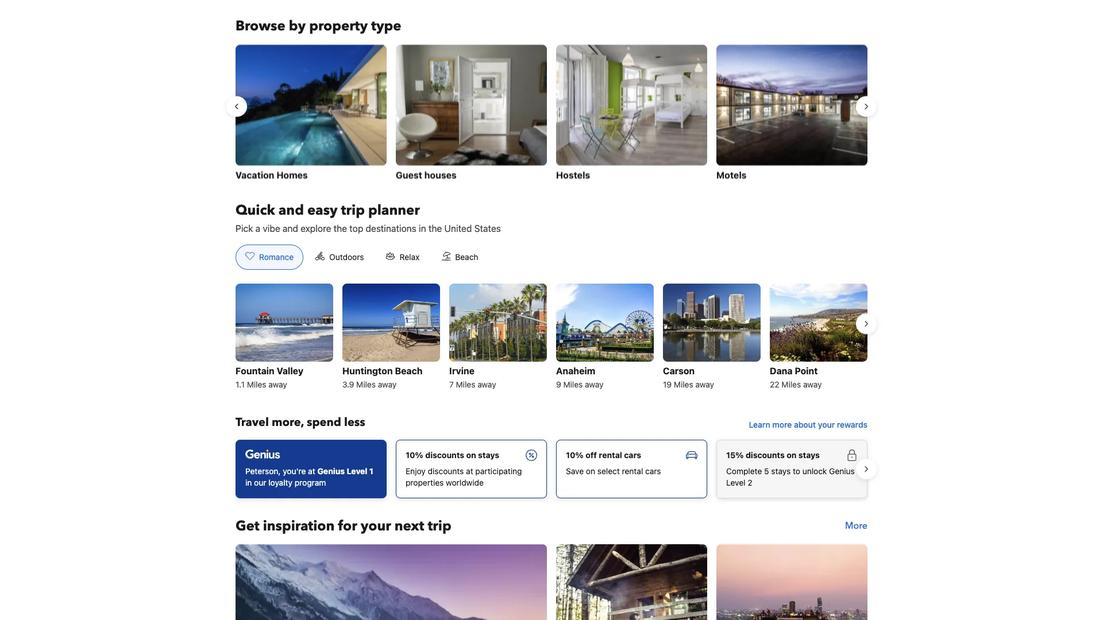 Task type: vqa. For each thing, say whether or not it's contained in the screenshot.
11 December 2023 Option
no



Task type: describe. For each thing, give the bounding box(es) containing it.
fountain
[[236, 366, 275, 377]]

1 vertical spatial and
[[283, 223, 298, 234]]

guest houses link
[[396, 45, 547, 183]]

anaheim
[[556, 366, 595, 377]]

discounts for discounts
[[425, 451, 464, 460]]

15% discounts on stays
[[726, 451, 820, 460]]

enjoy
[[406, 467, 426, 476]]

at for genius
[[308, 467, 315, 476]]

select
[[597, 467, 620, 476]]

your for next
[[361, 517, 391, 536]]

explore
[[301, 223, 331, 234]]

guest houses
[[396, 169, 457, 180]]

at for participating
[[466, 467, 473, 476]]

properties
[[406, 478, 444, 488]]

get inspiration for your next trip
[[236, 517, 451, 536]]

6 incredible bangkok rooftop bars image
[[717, 545, 868, 621]]

in inside quick and easy trip planner pick a vibe and explore the top destinations in the united states
[[419, 223, 426, 234]]

huntington beach 3.9 miles away
[[342, 366, 423, 390]]

save
[[566, 467, 584, 476]]

planner
[[368, 201, 420, 220]]

level inside complete 5 stays to unlock genius level 2
[[726, 478, 746, 488]]

1.1
[[236, 380, 245, 390]]

9
[[556, 380, 561, 390]]

away inside "irvine 7 miles away"
[[478, 380, 496, 390]]

learn
[[749, 420, 770, 430]]

tab list containing romance
[[226, 245, 497, 271]]

travel more, spend less
[[236, 415, 365, 431]]

0 vertical spatial rental
[[599, 451, 622, 460]]

homes
[[277, 169, 308, 180]]

19
[[663, 380, 672, 390]]

learn more about your rewards
[[749, 420, 868, 430]]

1 horizontal spatial on
[[586, 467, 595, 476]]

miles inside anaheim 9 miles away
[[563, 380, 583, 390]]

outdoors
[[329, 252, 364, 262]]

hostels link
[[556, 45, 707, 183]]

10% discounts on stays
[[406, 451, 499, 460]]

1 the from the left
[[334, 223, 347, 234]]

hostels
[[556, 169, 590, 180]]

states
[[474, 223, 501, 234]]

7
[[449, 380, 454, 390]]

relax
[[400, 252, 420, 262]]

0 vertical spatial cars
[[624, 451, 641, 460]]

by
[[289, 17, 306, 36]]

stays for 15% discounts on stays
[[799, 451, 820, 460]]

travel
[[236, 415, 269, 431]]

miles inside "carson 19 miles away"
[[674, 380, 693, 390]]

irvine
[[449, 366, 475, 377]]

1
[[369, 467, 373, 476]]

inspiration
[[263, 517, 335, 536]]

loyalty
[[268, 478, 292, 488]]

0 vertical spatial and
[[279, 201, 304, 220]]

point
[[795, 366, 818, 377]]

valley
[[277, 366, 303, 377]]

learn more about your rewards link
[[744, 415, 872, 435]]

stays inside complete 5 stays to unlock genius level 2
[[771, 467, 791, 476]]

easy
[[307, 201, 338, 220]]

pick
[[236, 223, 253, 234]]

property
[[309, 17, 368, 36]]

away inside fountain valley 1.1 miles away
[[269, 380, 287, 390]]

more link
[[845, 517, 868, 535]]

rewards
[[837, 420, 868, 430]]

united
[[444, 223, 472, 234]]

5 vacation homes for a thanksgiving getaway image
[[556, 545, 707, 621]]

on for at
[[466, 451, 476, 460]]

vacation
[[236, 169, 274, 180]]

in inside peterson, you're at genius level 1 in our loyalty program
[[245, 478, 252, 488]]

beach button
[[432, 245, 488, 270]]

dana point 22 miles away
[[770, 366, 822, 390]]

type
[[371, 17, 401, 36]]

discounts inside enjoy discounts at participating properties worldwide
[[428, 467, 464, 476]]

save on select rental cars
[[566, 467, 661, 476]]

worldwide
[[446, 478, 484, 488]]

1 vertical spatial trip
[[428, 517, 451, 536]]

more,
[[272, 415, 304, 431]]

vacation homes
[[236, 169, 308, 180]]

motels
[[717, 169, 747, 180]]

carson
[[663, 366, 695, 377]]

more
[[773, 420, 792, 430]]

browse
[[236, 17, 285, 36]]

region containing vacation homes
[[226, 40, 877, 187]]

less
[[344, 415, 365, 431]]

beach inside huntington beach 3.9 miles away
[[395, 366, 423, 377]]

relax button
[[376, 245, 429, 270]]

you're
[[283, 467, 306, 476]]



Task type: locate. For each thing, give the bounding box(es) containing it.
0 horizontal spatial at
[[308, 467, 315, 476]]

dana
[[770, 366, 793, 377]]

trip right next
[[428, 517, 451, 536]]

2 horizontal spatial on
[[787, 451, 797, 460]]

rental up select
[[599, 451, 622, 460]]

2 10% from the left
[[566, 451, 584, 460]]

2 horizontal spatial stays
[[799, 451, 820, 460]]

1 vertical spatial in
[[245, 478, 252, 488]]

1 horizontal spatial genius
[[829, 467, 855, 476]]

miles inside huntington beach 3.9 miles away
[[356, 380, 376, 390]]

in left 'our' at the left bottom of the page
[[245, 478, 252, 488]]

level
[[347, 467, 367, 476], [726, 478, 746, 488]]

miles inside 'dana point 22 miles away'
[[782, 380, 801, 390]]

3 away from the left
[[478, 380, 496, 390]]

spend
[[307, 415, 341, 431]]

complete 5 stays to unlock genius level 2
[[726, 467, 855, 488]]

in up relax
[[419, 223, 426, 234]]

22
[[770, 380, 780, 390]]

at up worldwide on the bottom of the page
[[466, 467, 473, 476]]

cars
[[624, 451, 641, 460], [645, 467, 661, 476]]

2 away from the left
[[378, 380, 397, 390]]

enjoy discounts at participating properties worldwide
[[406, 467, 522, 488]]

unlock
[[803, 467, 827, 476]]

beach
[[455, 252, 478, 262], [395, 366, 423, 377]]

stays up participating
[[478, 451, 499, 460]]

away down point
[[803, 380, 822, 390]]

participating
[[475, 467, 522, 476]]

beach inside button
[[455, 252, 478, 262]]

cars up save on select rental cars
[[624, 451, 641, 460]]

romance button
[[236, 245, 303, 270]]

blue genius logo image
[[245, 450, 280, 459], [245, 450, 280, 459]]

destinations
[[366, 223, 416, 234]]

3.9
[[342, 380, 354, 390]]

at up program
[[308, 467, 315, 476]]

10% up the save
[[566, 451, 584, 460]]

at inside enjoy discounts at participating properties worldwide
[[466, 467, 473, 476]]

more
[[845, 520, 868, 533]]

away down valley
[[269, 380, 287, 390]]

your
[[818, 420, 835, 430], [361, 517, 391, 536]]

6 miles from the left
[[782, 380, 801, 390]]

miles right the "7"
[[456, 380, 475, 390]]

genius inside peterson, you're at genius level 1 in our loyalty program
[[317, 467, 345, 476]]

0 horizontal spatial beach
[[395, 366, 423, 377]]

level left 1
[[347, 467, 367, 476]]

1 horizontal spatial level
[[726, 478, 746, 488]]

trip
[[341, 201, 365, 220], [428, 517, 451, 536]]

trip up top
[[341, 201, 365, 220]]

0 vertical spatial in
[[419, 223, 426, 234]]

discounts up enjoy discounts at participating properties worldwide
[[425, 451, 464, 460]]

for
[[338, 517, 357, 536]]

anaheim 9 miles away
[[556, 366, 604, 390]]

the left united
[[429, 223, 442, 234]]

the
[[334, 223, 347, 234], [429, 223, 442, 234]]

fountain valley 1.1 miles away
[[236, 366, 303, 390]]

away inside huntington beach 3.9 miles away
[[378, 380, 397, 390]]

0 horizontal spatial level
[[347, 467, 367, 476]]

away down anaheim
[[585, 380, 604, 390]]

1 horizontal spatial cars
[[645, 467, 661, 476]]

genius right unlock
[[829, 467, 855, 476]]

rental right select
[[622, 467, 643, 476]]

on for stays
[[787, 451, 797, 460]]

to
[[793, 467, 800, 476]]

1 vertical spatial beach
[[395, 366, 423, 377]]

0 horizontal spatial the
[[334, 223, 347, 234]]

miles down fountain
[[247, 380, 266, 390]]

2 genius from the left
[[829, 467, 855, 476]]

stays right 5
[[771, 467, 791, 476]]

4 miles from the left
[[563, 380, 583, 390]]

quick
[[236, 201, 275, 220]]

10% off rental cars
[[566, 451, 641, 460]]

the left top
[[334, 223, 347, 234]]

1 away from the left
[[269, 380, 287, 390]]

0 horizontal spatial 10%
[[406, 451, 423, 460]]

in
[[419, 223, 426, 234], [245, 478, 252, 488]]

guest
[[396, 169, 422, 180]]

beach right the huntington
[[395, 366, 423, 377]]

0 horizontal spatial trip
[[341, 201, 365, 220]]

0 vertical spatial beach
[[455, 252, 478, 262]]

stays up unlock
[[799, 451, 820, 460]]

next
[[395, 517, 424, 536]]

miles down anaheim
[[563, 380, 583, 390]]

vibe
[[263, 223, 280, 234]]

rental
[[599, 451, 622, 460], [622, 467, 643, 476]]

on up to
[[787, 451, 797, 460]]

1 region from the top
[[226, 40, 877, 187]]

vacation homes link
[[236, 45, 387, 183]]

miles right 22
[[782, 380, 801, 390]]

a
[[256, 223, 260, 234]]

top
[[350, 223, 363, 234]]

browse by property type
[[236, 17, 401, 36]]

1 horizontal spatial at
[[466, 467, 473, 476]]

discounts down 10% discounts on stays
[[428, 467, 464, 476]]

and up vibe
[[279, 201, 304, 220]]

region containing 10% discounts on stays
[[226, 435, 877, 503]]

0 vertical spatial trip
[[341, 201, 365, 220]]

1 vertical spatial your
[[361, 517, 391, 536]]

1 miles from the left
[[247, 380, 266, 390]]

away right the "7"
[[478, 380, 496, 390]]

0 vertical spatial level
[[347, 467, 367, 476]]

genius up program
[[317, 467, 345, 476]]

region containing fountain valley
[[226, 279, 877, 396]]

stays
[[478, 451, 499, 460], [799, 451, 820, 460], [771, 467, 791, 476]]

and right vibe
[[283, 223, 298, 234]]

1 horizontal spatial beach
[[455, 252, 478, 262]]

outdoors button
[[306, 245, 374, 270]]

5
[[764, 467, 769, 476]]

romance
[[259, 252, 294, 262]]

1 horizontal spatial 10%
[[566, 451, 584, 460]]

get
[[236, 517, 260, 536]]

discounts up 5
[[746, 451, 785, 460]]

level inside peterson, you're at genius level 1 in our loyalty program
[[347, 467, 367, 476]]

miles inside fountain valley 1.1 miles away
[[247, 380, 266, 390]]

0 vertical spatial region
[[226, 40, 877, 187]]

peterson,
[[245, 467, 281, 476]]

cars right select
[[645, 467, 661, 476]]

your right about
[[818, 420, 835, 430]]

2 the from the left
[[429, 223, 442, 234]]

on up enjoy discounts at participating properties worldwide
[[466, 451, 476, 460]]

0 vertical spatial your
[[818, 420, 835, 430]]

away inside "carson 19 miles away"
[[696, 380, 714, 390]]

1 10% from the left
[[406, 451, 423, 460]]

on right the save
[[586, 467, 595, 476]]

quick and easy trip planner pick a vibe and explore the top destinations in the united states
[[236, 201, 501, 234]]

carson 19 miles away
[[663, 366, 714, 390]]

discounts for 5
[[746, 451, 785, 460]]

1 genius from the left
[[317, 467, 345, 476]]

on
[[466, 451, 476, 460], [787, 451, 797, 460], [586, 467, 595, 476]]

2 at from the left
[[466, 467, 473, 476]]

away right 19
[[696, 380, 714, 390]]

at inside peterson, you're at genius level 1 in our loyalty program
[[308, 467, 315, 476]]

and
[[279, 201, 304, 220], [283, 223, 298, 234]]

irvine 7 miles away
[[449, 366, 496, 390]]

10% for 10% discounts on stays
[[406, 451, 423, 460]]

your for rewards
[[818, 420, 835, 430]]

0 horizontal spatial cars
[[624, 451, 641, 460]]

2 region from the top
[[226, 279, 877, 396]]

0 horizontal spatial stays
[[478, 451, 499, 460]]

5 miles from the left
[[674, 380, 693, 390]]

region
[[226, 40, 877, 187], [226, 279, 877, 396], [226, 435, 877, 503]]

stays for 10% discounts on stays
[[478, 451, 499, 460]]

miles
[[247, 380, 266, 390], [356, 380, 376, 390], [456, 380, 475, 390], [563, 380, 583, 390], [674, 380, 693, 390], [782, 380, 801, 390]]

at
[[308, 467, 315, 476], [466, 467, 473, 476]]

0 horizontal spatial in
[[245, 478, 252, 488]]

15%
[[726, 451, 744, 460]]

10% up enjoy in the bottom left of the page
[[406, 451, 423, 460]]

level down complete
[[726, 478, 746, 488]]

genius
[[317, 467, 345, 476], [829, 467, 855, 476]]

3 region from the top
[[226, 435, 877, 503]]

tab list
[[226, 245, 497, 271]]

miles down the huntington
[[356, 380, 376, 390]]

1 vertical spatial rental
[[622, 467, 643, 476]]

away inside 'dana point 22 miles away'
[[803, 380, 822, 390]]

1 vertical spatial level
[[726, 478, 746, 488]]

trip inside quick and easy trip planner pick a vibe and explore the top destinations in the united states
[[341, 201, 365, 220]]

0 horizontal spatial your
[[361, 517, 391, 536]]

6 away from the left
[[803, 380, 822, 390]]

genius inside complete 5 stays to unlock genius level 2
[[829, 467, 855, 476]]

houses
[[424, 169, 457, 180]]

0 horizontal spatial on
[[466, 451, 476, 460]]

your right 'for'
[[361, 517, 391, 536]]

2 miles from the left
[[356, 380, 376, 390]]

2
[[748, 478, 753, 488]]

1 horizontal spatial in
[[419, 223, 426, 234]]

our
[[254, 478, 266, 488]]

1 horizontal spatial stays
[[771, 467, 791, 476]]

1 at from the left
[[308, 467, 315, 476]]

peterson, you're at genius level 1 in our loyalty program
[[245, 467, 373, 488]]

2 vertical spatial region
[[226, 435, 877, 503]]

1 vertical spatial region
[[226, 279, 877, 396]]

10% for 10% off rental cars
[[566, 451, 584, 460]]

huntington
[[342, 366, 393, 377]]

program
[[295, 478, 326, 488]]

1 horizontal spatial trip
[[428, 517, 451, 536]]

miles inside "irvine 7 miles away"
[[456, 380, 475, 390]]

4 away from the left
[[585, 380, 604, 390]]

1 vertical spatial cars
[[645, 467, 661, 476]]

1 horizontal spatial your
[[818, 420, 835, 430]]

beach down united
[[455, 252, 478, 262]]

away down the huntington
[[378, 380, 397, 390]]

motels link
[[717, 45, 868, 183]]

off
[[586, 451, 597, 460]]

complete
[[726, 467, 762, 476]]

5 away from the left
[[696, 380, 714, 390]]

1 horizontal spatial the
[[429, 223, 442, 234]]

miles down carson in the right bottom of the page
[[674, 380, 693, 390]]

0 horizontal spatial genius
[[317, 467, 345, 476]]

about
[[794, 420, 816, 430]]

away inside anaheim 9 miles away
[[585, 380, 604, 390]]

3 miles from the left
[[456, 380, 475, 390]]



